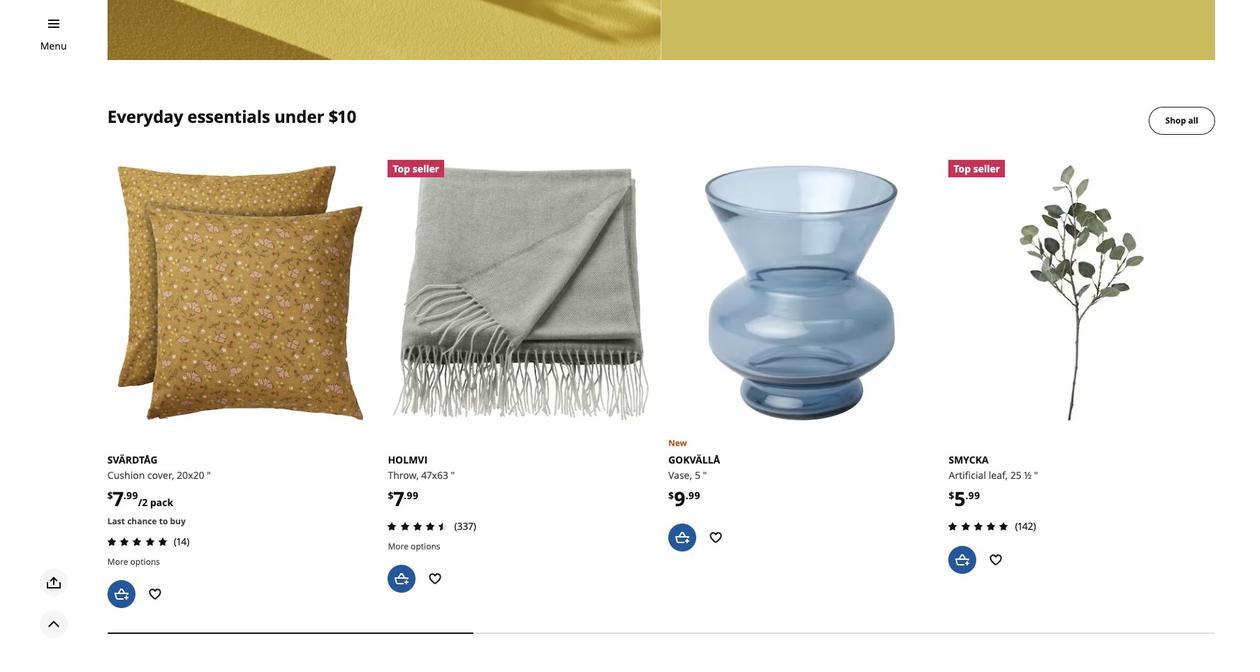 Task type: locate. For each thing, give the bounding box(es) containing it.
2 7 from the left
[[393, 486, 404, 512]]

1 horizontal spatial 5
[[954, 486, 966, 512]]

1 horizontal spatial options
[[411, 540, 440, 552]]

more options down review: 4.9 out of 5 stars. total reviews: 14 image
[[107, 556, 160, 568]]

1 vertical spatial more
[[107, 556, 128, 568]]

holmvi
[[388, 454, 427, 467]]

0 vertical spatial 5
[[695, 469, 700, 482]]

7 inside svärdtåg cushion cover, 20x20 " $ 7 . 99 /2 pack last chance to buy
[[113, 486, 123, 512]]

shop all button
[[1149, 107, 1215, 135]]

$ inside the new gokvällå vase, 5 " $ 9 . 99
[[668, 489, 674, 502]]

2 top from the left
[[954, 162, 971, 175]]

. inside the new gokvällå vase, 5 " $ 9 . 99
[[686, 489, 688, 502]]

more down 'review: 4.7 out of 5 stars. total reviews: 337' 'image'
[[388, 540, 409, 552]]

seller for 7
[[413, 162, 439, 175]]

$ down vase,
[[668, 489, 674, 502]]

1 horizontal spatial seller
[[973, 162, 1000, 175]]

top
[[393, 162, 410, 175], [954, 162, 971, 175]]

menu button
[[40, 38, 67, 54]]

shop all
[[1166, 114, 1198, 126]]

review: 4.7 out of 5 stars. total reviews: 337 image
[[384, 518, 451, 535]]

review: 4.9 out of 5 stars. total reviews: 14 image
[[103, 533, 171, 550]]

more options down 'review: 4.7 out of 5 stars. total reviews: 337' 'image'
[[388, 540, 440, 552]]

2 " from the left
[[451, 469, 455, 482]]

leaf,
[[989, 469, 1008, 482]]

$ down cushion on the left bottom of page
[[107, 489, 113, 502]]

25
[[1011, 469, 1022, 482]]

99 inside the new gokvällå vase, 5 " $ 9 . 99
[[688, 489, 700, 502]]

1 vertical spatial more options
[[107, 556, 160, 568]]

1 99 from the left
[[126, 489, 138, 502]]

99 inside svärdtåg cushion cover, 20x20 " $ 7 . 99 /2 pack last chance to buy
[[126, 489, 138, 502]]

" down the gokvällå
[[703, 469, 707, 482]]

1 " from the left
[[207, 469, 211, 482]]

top seller link
[[388, 160, 654, 426], [949, 160, 1215, 426]]

1 seller from the left
[[413, 162, 439, 175]]

top seller
[[393, 162, 439, 175], [954, 162, 1000, 175]]

more options for (337)
[[388, 540, 440, 552]]

more down review: 4.9 out of 5 stars. total reviews: 14 image
[[107, 556, 128, 568]]

99 inside holmvi throw, 47x63 " $ 7 . 99
[[407, 489, 418, 502]]

$
[[107, 489, 113, 502], [388, 489, 393, 502], [668, 489, 674, 502], [949, 489, 954, 502]]

2 $ from the left
[[388, 489, 393, 502]]

99 down throw,
[[407, 489, 418, 502]]

vase,
[[668, 469, 692, 482]]

options down review: 4.9 out of 5 stars. total reviews: 14 image
[[130, 556, 160, 568]]

more
[[388, 540, 409, 552], [107, 556, 128, 568]]

. down vase,
[[686, 489, 688, 502]]

$ down throw,
[[388, 489, 393, 502]]

more for (14)
[[107, 556, 128, 568]]

svärdtåg cushion cover, 20x20 " $ 7 . 99 /2 pack last chance to buy
[[107, 454, 211, 527]]

0 horizontal spatial top seller
[[393, 162, 439, 175]]

0 horizontal spatial more options
[[107, 556, 160, 568]]

. down throw,
[[404, 489, 407, 502]]

0 horizontal spatial seller
[[413, 162, 439, 175]]

more options
[[388, 540, 440, 552], [107, 556, 160, 568]]

7 down throw,
[[393, 486, 404, 512]]

2 seller from the left
[[973, 162, 1000, 175]]

2 top seller from the left
[[954, 162, 1000, 175]]

3 " from the left
[[703, 469, 707, 482]]

. inside smycka artificial leaf, 25 ½ " $ 5 . 99
[[966, 489, 968, 502]]

$ inside smycka artificial leaf, 25 ½ " $ 5 . 99
[[949, 489, 954, 502]]

top seller link for "
[[949, 160, 1215, 426]]

new gokvällå vase, 5 " $ 9 . 99
[[668, 438, 720, 512]]

1 7 from the left
[[113, 486, 123, 512]]

" inside holmvi throw, 47x63 " $ 7 . 99
[[451, 469, 455, 482]]

1 horizontal spatial top seller
[[954, 162, 1000, 175]]

99 down 'artificial'
[[968, 489, 980, 502]]

1 top from the left
[[393, 162, 410, 175]]

2 . from the left
[[404, 489, 407, 502]]

. left /2
[[123, 489, 126, 502]]

everyday essentials under $10
[[107, 105, 357, 128]]

top seller for 7
[[393, 162, 439, 175]]

1 $ from the left
[[107, 489, 113, 502]]

0 horizontal spatial top seller link
[[388, 160, 654, 426]]

3 99 from the left
[[688, 489, 700, 502]]

3 $ from the left
[[668, 489, 674, 502]]

1 vertical spatial 5
[[954, 486, 966, 512]]

5 down the gokvällå
[[695, 469, 700, 482]]

" right the ½
[[1034, 469, 1038, 482]]

more options for (14)
[[107, 556, 160, 568]]

5
[[695, 469, 700, 482], [954, 486, 966, 512]]

scrollbar
[[107, 625, 1215, 642]]

. down 'artificial'
[[966, 489, 968, 502]]

seller
[[413, 162, 439, 175], [973, 162, 1000, 175]]

svärdtåg
[[107, 454, 158, 467]]

1 horizontal spatial more options
[[388, 540, 440, 552]]

99 inside smycka artificial leaf, 25 ½ " $ 5 . 99
[[968, 489, 980, 502]]

½
[[1024, 469, 1032, 482]]

1 vertical spatial options
[[130, 556, 160, 568]]

99 down cushion on the left bottom of page
[[126, 489, 138, 502]]

"
[[207, 469, 211, 482], [451, 469, 455, 482], [703, 469, 707, 482], [1034, 469, 1038, 482]]

5 down 'artificial'
[[954, 486, 966, 512]]

7
[[113, 486, 123, 512], [393, 486, 404, 512]]

0 horizontal spatial options
[[130, 556, 160, 568]]

1 top seller link from the left
[[388, 160, 654, 426]]

1 horizontal spatial more
[[388, 540, 409, 552]]

4 " from the left
[[1034, 469, 1038, 482]]

7 up last
[[113, 486, 123, 512]]

/2
[[138, 496, 148, 509]]

(337)
[[454, 520, 476, 533]]

20x20
[[177, 469, 204, 482]]

1 . from the left
[[123, 489, 126, 502]]

0 horizontal spatial top
[[393, 162, 410, 175]]

under
[[274, 105, 324, 128]]

1 horizontal spatial 7
[[393, 486, 404, 512]]

essentials
[[187, 105, 270, 128]]

2 top seller link from the left
[[949, 160, 1215, 426]]

.
[[123, 489, 126, 502], [404, 489, 407, 502], [686, 489, 688, 502], [966, 489, 968, 502]]

4 99 from the left
[[968, 489, 980, 502]]

options for (337)
[[411, 540, 440, 552]]

0 vertical spatial more options
[[388, 540, 440, 552]]

3 . from the left
[[686, 489, 688, 502]]

top seller link for 7
[[388, 160, 654, 426]]

$ down 'artificial'
[[949, 489, 954, 502]]

0 horizontal spatial more
[[107, 556, 128, 568]]

1 horizontal spatial top seller link
[[949, 160, 1215, 426]]

" inside svärdtåg cushion cover, 20x20 " $ 7 . 99 /2 pack last chance to buy
[[207, 469, 211, 482]]

99
[[126, 489, 138, 502], [407, 489, 418, 502], [688, 489, 700, 502], [968, 489, 980, 502]]

1 top seller from the left
[[393, 162, 439, 175]]

4 . from the left
[[966, 489, 968, 502]]

options
[[411, 540, 440, 552], [130, 556, 160, 568]]

new
[[668, 438, 687, 449]]

artificial
[[949, 469, 986, 482]]

smycka
[[949, 454, 989, 467]]

" right 20x20
[[207, 469, 211, 482]]

2 99 from the left
[[407, 489, 418, 502]]

" right 47x63
[[451, 469, 455, 482]]

0 horizontal spatial 7
[[113, 486, 123, 512]]

options down 'review: 4.7 out of 5 stars. total reviews: 337' 'image'
[[411, 540, 440, 552]]

99 right 9
[[688, 489, 700, 502]]

4 $ from the left
[[949, 489, 954, 502]]

0 vertical spatial options
[[411, 540, 440, 552]]

0 horizontal spatial 5
[[695, 469, 700, 482]]

$10
[[329, 105, 357, 128]]

1 horizontal spatial top
[[954, 162, 971, 175]]

0 vertical spatial more
[[388, 540, 409, 552]]

smycka artificial leaf, 25 ½ " $ 5 . 99
[[949, 454, 1038, 512]]



Task type: describe. For each thing, give the bounding box(es) containing it.
5 inside smycka artificial leaf, 25 ½ " $ 5 . 99
[[954, 486, 966, 512]]

cover,
[[147, 469, 174, 482]]

top seller for "
[[954, 162, 1000, 175]]

shop
[[1166, 114, 1186, 126]]

holmvi throw, light gray-green, 47x63 " image
[[388, 160, 654, 426]]

" inside smycka artificial leaf, 25 ½ " $ 5 . 99
[[1034, 469, 1038, 482]]

seller for "
[[973, 162, 1000, 175]]

everyday
[[107, 105, 183, 128]]

svärdtåg cushion cover, dark yellow/floral pattern, 20x20 " image
[[107, 160, 374, 426]]

top for 7
[[393, 162, 410, 175]]

review: 4.8 out of 5 stars. total reviews: 142 image
[[945, 518, 1012, 535]]

" inside the new gokvällå vase, 5 " $ 9 . 99
[[703, 469, 707, 482]]

47x63
[[421, 469, 448, 482]]

pack
[[150, 496, 173, 509]]

top for "
[[954, 162, 971, 175]]

smycka artificial leaf, eucalyptus/green, 25 ½ " image
[[949, 160, 1215, 426]]

options for (14)
[[130, 556, 160, 568]]

menu
[[40, 39, 67, 52]]

all
[[1188, 114, 1198, 126]]

buy
[[170, 515, 186, 527]]

more for (337)
[[388, 540, 409, 552]]

(142)
[[1015, 520, 1036, 533]]

gokvällå
[[668, 454, 720, 467]]

. inside svärdtåg cushion cover, 20x20 " $ 7 . 99 /2 pack last chance to buy
[[123, 489, 126, 502]]

$ inside svärdtåg cushion cover, 20x20 " $ 7 . 99 /2 pack last chance to buy
[[107, 489, 113, 502]]

7 inside holmvi throw, 47x63 " $ 7 . 99
[[393, 486, 404, 512]]

gokvällå vase, blue glass, 5 " image
[[668, 160, 935, 426]]

. inside holmvi throw, 47x63 " $ 7 . 99
[[404, 489, 407, 502]]

holmvi throw, 47x63 " $ 7 . 99
[[388, 454, 455, 512]]

to
[[159, 515, 168, 527]]

last
[[107, 515, 125, 527]]

chance
[[127, 515, 157, 527]]

5 inside the new gokvällå vase, 5 " $ 9 . 99
[[695, 469, 700, 482]]

$ inside holmvi throw, 47x63 " $ 7 . 99
[[388, 489, 393, 502]]

(14)
[[174, 535, 190, 548]]

cushion
[[107, 469, 145, 482]]

9
[[674, 486, 686, 512]]

throw,
[[388, 469, 419, 482]]



Task type: vqa. For each thing, say whether or not it's contained in the screenshot.
FRAGRANCE
no



